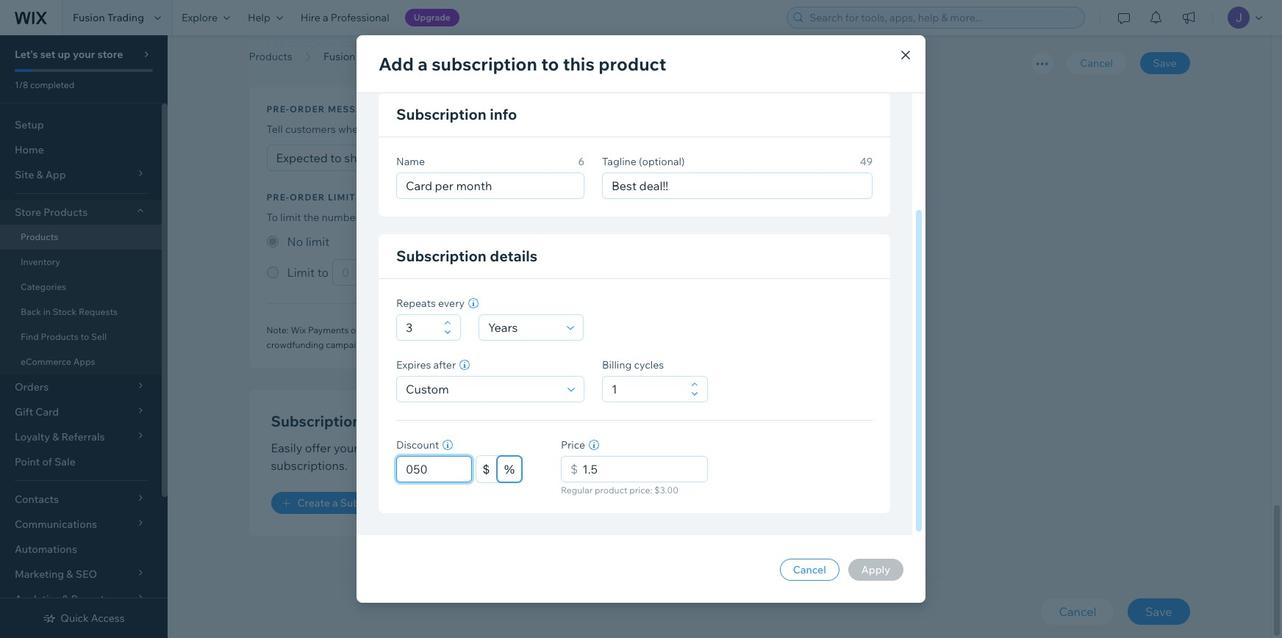 Task type: vqa. For each thing, say whether or not it's contained in the screenshot.
the right the
yes



Task type: locate. For each thing, give the bounding box(es) containing it.
of inside sidebar "element"
[[42, 456, 52, 469]]

with
[[522, 441, 546, 456]]

order down 'buy'
[[357, 53, 387, 68]]

% button
[[497, 457, 522, 483]]

pre- up 'tell'
[[266, 104, 290, 115]]

0 horizontal spatial or
[[501, 123, 511, 136]]

every
[[438, 297, 465, 310]]

1 horizontal spatial products
[[494, 325, 531, 336]]

products
[[249, 50, 292, 63], [44, 206, 88, 219], [21, 232, 58, 243], [41, 332, 79, 343]]

0 number field
[[401, 457, 467, 482], [578, 457, 703, 482]]

only
[[351, 325, 368, 336]]

$ up regular
[[570, 462, 578, 477]]

order left message
[[290, 104, 325, 115]]

2 pre- from the top
[[266, 192, 290, 203]]

it's up subscription
[[478, 36, 493, 50]]

0 number field down on
[[401, 457, 467, 482]]

0 horizontal spatial learn
[[266, 53, 298, 68]]

products link down store products
[[0, 225, 162, 250]]

Select field
[[484, 315, 562, 340], [401, 377, 563, 402]]

setup link
[[0, 112, 162, 137]]

%
[[504, 463, 515, 476]]

tagline (optional)
[[602, 155, 685, 168]]

1 vertical spatial when
[[338, 123, 364, 136]]

pre-
[[266, 104, 290, 115], [266, 192, 290, 203]]

0 horizontal spatial 0 number field
[[401, 457, 467, 482]]

0 vertical spatial subscription
[[396, 105, 487, 123]]

when down message
[[338, 123, 364, 136]]

subscription inside button
[[340, 497, 402, 510]]

setup
[[15, 118, 44, 132]]

save for the top the save button
[[1153, 57, 1177, 70]]

inventory
[[21, 257, 60, 268]]

0 horizontal spatial pre-
[[335, 53, 357, 68]]

pre- left toy at left top
[[335, 53, 357, 68]]

your right offer
[[334, 441, 358, 456]]

professional
[[331, 11, 389, 24]]

when
[[560, 36, 589, 50], [338, 123, 364, 136], [454, 325, 477, 336]]

1 vertical spatial subscription
[[396, 247, 487, 265]]

products left delivered
[[494, 325, 531, 336]]

1 vertical spatial or
[[501, 123, 511, 136]]

0 horizontal spatial fusion
[[73, 11, 105, 24]]

tracking
[[537, 211, 576, 225]]

2 horizontal spatial when
[[560, 36, 589, 50]]

2 vertical spatial order
[[290, 192, 325, 203]]

a right add
[[418, 53, 428, 75]]

$
[[570, 462, 578, 477], [483, 463, 490, 476]]

pre- for to limit the number of items available for pre-order, start tracking this product's inventory.
[[266, 192, 290, 203]]

it's left out
[[592, 36, 607, 50]]

easily
[[271, 441, 302, 456]]

the down the pre-order limit
[[303, 211, 319, 225]]

customers
[[287, 36, 345, 50], [285, 123, 336, 136]]

1 vertical spatial limit
[[280, 211, 301, 225]]

learn down let
[[266, 53, 298, 68]]

1 horizontal spatial $
[[570, 462, 578, 477]]

fusion left toy at left top
[[324, 50, 355, 63]]

inventory link
[[0, 250, 162, 275]]

fusion left "trading" at the top left
[[73, 11, 105, 24]]

2 it's from the left
[[592, 36, 607, 50]]

delivered
[[548, 325, 587, 336]]

0 vertical spatial your
[[73, 48, 95, 61]]

limit right to
[[280, 211, 301, 225]]

1 vertical spatial fusion
[[324, 50, 355, 63]]

a for subscription
[[418, 53, 428, 75]]

0 vertical spatial save
[[1153, 57, 1177, 70]]

0 horizontal spatial it's
[[478, 36, 493, 50]]

be
[[445, 123, 457, 136]]

wix
[[291, 325, 306, 336]]

limit
[[328, 192, 356, 203], [280, 211, 301, 225]]

0 vertical spatial to
[[541, 53, 559, 75]]

months
[[627, 325, 658, 336]]

a right part
[[826, 325, 830, 336]]

fusion inside subscriptions form
[[324, 50, 355, 63]]

1 horizontal spatial it's
[[592, 36, 607, 50]]

of inside let customers buy this product before it's released or when it's out of stock. learn about pre-order
[[631, 36, 642, 50]]

2 vertical spatial subscription
[[340, 497, 402, 510]]

0 vertical spatial learn
[[266, 53, 298, 68]]

store products
[[15, 206, 88, 219]]

product up add
[[393, 36, 437, 50]]

customers up the about on the top of page
[[287, 36, 345, 50]]

product left will
[[386, 123, 425, 136]]

back
[[21, 307, 41, 318]]

pre- inside note: wix payments only supports pre-orders when the products are delivered within 12 months of the purchase date, and are not part of a crowdfunding campaign.
[[409, 325, 426, 336]]

0 number field up price:
[[578, 457, 703, 482]]

a inside the easily offer your products on a recurring basis with subscriptions.
[[430, 441, 436, 456]]

your
[[73, 48, 95, 61], [334, 441, 358, 456]]

1 vertical spatial products link
[[0, 225, 162, 250]]

1 vertical spatial save
[[1145, 605, 1172, 620]]

start
[[512, 211, 534, 225]]

or right released
[[545, 36, 557, 50]]

0 horizontal spatial when
[[338, 123, 364, 136]]

back in stock requests
[[21, 307, 118, 318]]

help
[[248, 11, 270, 24]]

available
[[402, 211, 444, 225]]

1 horizontal spatial or
[[545, 36, 557, 50]]

learn about pre-order link
[[266, 52, 387, 69]]

of right months
[[660, 325, 668, 336]]

to down released
[[541, 53, 559, 75]]

products left on
[[361, 441, 410, 456]]

cycles
[[634, 359, 664, 372]]

1 vertical spatial pre-
[[266, 192, 290, 203]]

note: wix payments only supports pre-orders when the products are delivered within 12 months of the purchase date, and are not part of a crowdfunding campaign.
[[266, 325, 830, 351]]

let's set up your store
[[15, 48, 123, 61]]

fusion trading
[[73, 11, 144, 24]]

subscription
[[432, 53, 537, 75]]

a right hire
[[323, 11, 328, 24]]

products inside subscriptions form
[[249, 50, 292, 63]]

discount
[[396, 439, 439, 452]]

sidebar element
[[0, 35, 168, 639]]

0 horizontal spatial $
[[483, 463, 490, 476]]

1 vertical spatial pre-
[[462, 211, 482, 225]]

0 vertical spatial customers
[[287, 36, 345, 50]]

pre- right for
[[462, 211, 482, 225]]

a inside button
[[332, 497, 338, 510]]

order up number
[[290, 192, 325, 203]]

price:
[[629, 485, 652, 496]]

name
[[396, 155, 425, 168]]

in
[[43, 307, 51, 318]]

0 vertical spatial when
[[560, 36, 589, 50]]

1 are from the left
[[533, 325, 546, 336]]

customers for buy
[[287, 36, 345, 50]]

0 vertical spatial save button
[[1140, 52, 1190, 74]]

subscription
[[396, 105, 487, 123], [396, 247, 487, 265], [340, 497, 402, 510]]

orders
[[426, 325, 452, 336]]

select field down "after"
[[401, 377, 563, 402]]

hire a professional link
[[292, 0, 398, 35]]

home
[[15, 143, 44, 157]]

learn how link
[[695, 211, 744, 225]]

help button
[[239, 0, 292, 35]]

0 horizontal spatial products link
[[0, 225, 162, 250]]

cancel for bottom 'cancel' button
[[1059, 605, 1096, 620]]

purchase
[[686, 325, 724, 336]]

limit up number
[[328, 192, 356, 203]]

or inside let customers buy this product before it's released or when it's out of stock. learn about pre-order
[[545, 36, 557, 50]]

price
[[561, 439, 585, 452]]

None text field
[[607, 377, 687, 402]]

are left delivered
[[533, 325, 546, 336]]

2 vertical spatial pre-
[[409, 325, 426, 336]]

1 horizontal spatial products link
[[241, 49, 300, 64]]

0 horizontal spatial products
[[361, 441, 410, 456]]

products link down help button
[[241, 49, 300, 64]]

1 horizontal spatial your
[[334, 441, 358, 456]]

2 vertical spatial when
[[454, 325, 477, 336]]

pre-
[[335, 53, 357, 68], [462, 211, 482, 225], [409, 325, 426, 336]]

repeats
[[396, 297, 436, 310]]

1 vertical spatial customers
[[285, 123, 336, 136]]

stock.
[[644, 36, 677, 50]]

out
[[610, 36, 628, 50]]

1 horizontal spatial to
[[541, 53, 559, 75]]

2 are from the left
[[766, 325, 779, 336]]

or right shipped
[[501, 123, 511, 136]]

pre- up to
[[266, 192, 290, 203]]

your inside the easily offer your products on a recurring basis with subscriptions.
[[334, 441, 358, 456]]

pre- down repeats
[[409, 325, 426, 336]]

0 vertical spatial cancel
[[1080, 57, 1113, 70]]

0 horizontal spatial to
[[80, 332, 89, 343]]

products
[[494, 325, 531, 336], [361, 441, 410, 456]]

product
[[393, 36, 437, 50], [599, 53, 666, 75], [386, 123, 425, 136], [595, 485, 628, 496]]

1 horizontal spatial pre-
[[409, 325, 426, 336]]

how
[[724, 211, 744, 225]]

0 vertical spatial fusion
[[73, 11, 105, 24]]

hire
[[301, 11, 320, 24]]

products down help button
[[249, 50, 292, 63]]

part
[[796, 325, 813, 336]]

0 horizontal spatial are
[[533, 325, 546, 336]]

customers inside let customers buy this product before it's released or when it's out of stock. learn about pre-order
[[287, 36, 345, 50]]

info
[[490, 105, 517, 123]]

up
[[58, 48, 70, 61]]

1 vertical spatial order
[[290, 104, 325, 115]]

save
[[1153, 57, 1177, 70], [1145, 605, 1172, 620]]

0 horizontal spatial your
[[73, 48, 95, 61]]

1 horizontal spatial are
[[766, 325, 779, 336]]

0 vertical spatial cancel button
[[1067, 52, 1126, 74]]

0 vertical spatial products
[[494, 325, 531, 336]]

0 vertical spatial order
[[357, 53, 387, 68]]

0 vertical spatial limit
[[328, 192, 356, 203]]

1 it's from the left
[[478, 36, 493, 50]]

a inside note: wix payments only supports pre-orders when the products are delivered within 12 months of the purchase date, and are not part of a crowdfunding campaign.
[[826, 325, 830, 336]]

buy
[[347, 36, 368, 50]]

$ inside $ button
[[483, 463, 490, 476]]

to limit the number of items available for pre-order, start tracking this product's inventory. learn how
[[266, 211, 744, 225]]

customers for when
[[285, 123, 336, 136]]

1/8
[[15, 79, 28, 90]]

select field down details in the left of the page
[[484, 315, 562, 340]]

products inside note: wix payments only supports pre-orders when the products are delivered within 12 months of the purchase date, and are not part of a crowdfunding campaign.
[[494, 325, 531, 336]]

option group
[[266, 233, 847, 286]]

not
[[781, 325, 794, 336]]

2 vertical spatial cancel
[[1059, 605, 1096, 620]]

to left sell
[[80, 332, 89, 343]]

of right out
[[631, 36, 642, 50]]

0 vertical spatial or
[[545, 36, 557, 50]]

1 horizontal spatial fusion
[[324, 50, 355, 63]]

home link
[[0, 137, 162, 162]]

None text field
[[401, 315, 440, 340]]

after
[[433, 359, 456, 372]]

0 vertical spatial pre-
[[335, 53, 357, 68]]

of left sale
[[42, 456, 52, 469]]

create a subscription
[[297, 497, 402, 510]]

1 horizontal spatial 0 number field
[[578, 457, 703, 482]]

a right create
[[332, 497, 338, 510]]

0 vertical spatial pre-
[[266, 104, 290, 115]]

subscription info
[[396, 105, 517, 123]]

1 vertical spatial to
[[80, 332, 89, 343]]

$ left %
[[483, 463, 490, 476]]

the left purchase
[[670, 325, 684, 336]]

subscription details
[[396, 247, 537, 265]]

Search for tools, apps, help & more... field
[[805, 7, 1080, 28]]

tagline
[[602, 155, 637, 168]]

1 horizontal spatial when
[[454, 325, 477, 336]]

1 horizontal spatial limit
[[328, 192, 356, 203]]

1 vertical spatial learn
[[695, 211, 722, 225]]

to inside sidebar "element"
[[80, 332, 89, 343]]

crowdfunding
[[266, 340, 324, 351]]

when left out
[[560, 36, 589, 50]]

billing
[[602, 359, 632, 372]]

when right "orders"
[[454, 325, 477, 336]]

a right on
[[430, 441, 436, 456]]

automations
[[15, 543, 77, 556]]

your right up at the top left
[[73, 48, 95, 61]]

the right "orders"
[[479, 325, 492, 336]]

fusion
[[73, 11, 105, 24], [324, 50, 355, 63]]

1 pre- from the top
[[266, 104, 290, 115]]

1 vertical spatial your
[[334, 441, 358, 456]]

are left not
[[766, 325, 779, 336]]

2 vertical spatial cancel button
[[1041, 599, 1114, 626]]

stock
[[53, 307, 77, 318]]

pre-order limit
[[266, 192, 356, 203]]

1 vertical spatial products
[[361, 441, 410, 456]]

customers down pre-order message
[[285, 123, 336, 136]]

products right store
[[44, 206, 88, 219]]

learn left how in the right of the page
[[695, 211, 722, 225]]



Task type: describe. For each thing, give the bounding box(es) containing it.
cancel for the top 'cancel' button
[[1080, 57, 1113, 70]]

$3.00
[[654, 485, 678, 496]]

sell
[[91, 332, 107, 343]]

find
[[21, 332, 39, 343]]

order,
[[482, 211, 510, 225]]

add
[[379, 53, 414, 75]]

subscriptions form
[[168, 0, 1282, 639]]

a for subscription
[[332, 497, 338, 510]]

of right part
[[815, 325, 824, 336]]

a for professional
[[323, 11, 328, 24]]

subscription for subscription details
[[396, 247, 487, 265]]

save for the bottom the save button
[[1145, 605, 1172, 620]]

categories
[[21, 282, 66, 293]]

e.g., Subscribe & save 15% field
[[607, 173, 867, 198]]

quick
[[61, 612, 89, 626]]

find products to sell link
[[0, 325, 162, 350]]

0 horizontal spatial the
[[303, 211, 319, 225]]

product down out
[[599, 53, 666, 75]]

before
[[440, 36, 475, 50]]

set
[[40, 48, 55, 61]]

0 horizontal spatial limit
[[280, 211, 301, 225]]

products up inventory
[[21, 232, 58, 243]]

point of sale
[[15, 456, 76, 469]]

products inside the easily offer your products on a recurring basis with subscriptions.
[[361, 441, 410, 456]]

supports
[[370, 325, 407, 336]]

12
[[616, 325, 625, 336]]

apps
[[73, 357, 95, 368]]

1 horizontal spatial the
[[479, 325, 492, 336]]

shipped
[[459, 123, 498, 136]]

ecommerce apps link
[[0, 350, 162, 375]]

store products button
[[0, 200, 162, 225]]

released
[[496, 36, 543, 50]]

1 horizontal spatial learn
[[695, 211, 722, 225]]

1 vertical spatial cancel button
[[780, 559, 839, 581]]

on
[[413, 441, 427, 456]]

fusion toy
[[324, 50, 374, 63]]

1 vertical spatial select field
[[401, 377, 563, 402]]

when inside note: wix payments only supports pre-orders when the products are delivered within 12 months of the purchase date, and are not part of a crowdfunding campaign.
[[454, 325, 477, 336]]

add a subscription to this product
[[379, 53, 666, 75]]

product inside let customers buy this product before it's released or when it's out of stock. learn about pre-order
[[393, 36, 437, 50]]

tell
[[266, 123, 283, 136]]

1/8 completed
[[15, 79, 74, 90]]

repeats every
[[396, 297, 465, 310]]

pre- inside let customers buy this product before it's released or when it's out of stock. learn about pre-order
[[335, 53, 357, 68]]

fusion for fusion toy
[[324, 50, 355, 63]]

let customers buy this product before it's released or when it's out of stock. learn about pre-order
[[266, 36, 677, 68]]

offer
[[305, 441, 331, 456]]

2 horizontal spatial pre-
[[462, 211, 482, 225]]

products up ecommerce apps
[[41, 332, 79, 343]]

pre- for tell customers when this product will be shipped or delivered.
[[266, 104, 290, 115]]

toy
[[358, 50, 374, 63]]

6
[[578, 155, 584, 168]]

products inside popup button
[[44, 206, 88, 219]]

your inside sidebar "element"
[[73, 48, 95, 61]]

categories link
[[0, 275, 162, 300]]

or for released
[[545, 36, 557, 50]]

upgrade
[[414, 12, 451, 23]]

or for shipped
[[501, 123, 511, 136]]

0 vertical spatial select field
[[484, 315, 562, 340]]

0 vertical spatial products link
[[241, 49, 300, 64]]

access
[[91, 612, 125, 626]]

inventory.
[[646, 211, 692, 225]]

49
[[860, 155, 873, 168]]

order for to limit the number of items available for pre-order, start tracking this product's inventory.
[[290, 192, 325, 203]]

of left items
[[362, 211, 371, 225]]

regular product price: $3.00
[[561, 485, 678, 496]]

quick access button
[[43, 612, 125, 626]]

for
[[447, 211, 460, 225]]

when inside let customers buy this product before it's released or when it's out of stock. learn about pre-order
[[560, 36, 589, 50]]

e.g., Coffee of the Month field
[[401, 173, 579, 198]]

basis
[[492, 441, 520, 456]]

learn inside let customers buy this product before it's released or when it's out of stock. learn about pre-order
[[266, 53, 298, 68]]

date,
[[726, 325, 746, 336]]

ecommerce apps
[[21, 357, 95, 368]]

1 0 number field from the left
[[401, 457, 467, 482]]

1 vertical spatial save button
[[1128, 599, 1190, 626]]

Tell customers when this product will be shipped or delivered. field
[[272, 146, 842, 171]]

subscriptions.
[[271, 459, 348, 474]]

product left price:
[[595, 485, 628, 496]]

sale
[[54, 456, 76, 469]]

items
[[374, 211, 400, 225]]

upgrade button
[[405, 9, 459, 26]]

$ button
[[476, 457, 496, 483]]

note:
[[266, 325, 289, 336]]

1 vertical spatial cancel
[[793, 564, 826, 577]]

create
[[297, 497, 330, 510]]

completed
[[30, 79, 74, 90]]

2 0 number field from the left
[[578, 457, 703, 482]]

order for tell customers when this product will be shipped or delivered.
[[290, 104, 325, 115]]

about
[[300, 53, 332, 68]]

delivered.
[[513, 123, 560, 136]]

let
[[266, 36, 284, 50]]

requests
[[79, 307, 118, 318]]

automations link
[[0, 537, 162, 562]]

payments
[[308, 325, 349, 336]]

ecommerce
[[21, 357, 71, 368]]

subscriptions
[[271, 413, 369, 431]]

easily offer your products on a recurring basis with subscriptions.
[[271, 441, 546, 474]]

point of sale link
[[0, 450, 162, 475]]

first time_stores_subsciptions and reccuring orders_calender and box copy image
[[685, 427, 843, 501]]

order inside let customers buy this product before it's released or when it's out of stock. learn about pre-order
[[357, 53, 387, 68]]

subscription for subscription info
[[396, 105, 487, 123]]

create a subscription button
[[271, 493, 416, 515]]

trading
[[107, 11, 144, 24]]

option group inside subscriptions form
[[266, 233, 847, 286]]

fusion for fusion trading
[[73, 11, 105, 24]]

billing cycles
[[602, 359, 664, 372]]

this inside let customers buy this product before it's released or when it's out of stock. learn about pre-order
[[370, 36, 391, 50]]

2 horizontal spatial the
[[670, 325, 684, 336]]

number
[[322, 211, 359, 225]]

campaign.
[[326, 340, 369, 351]]



